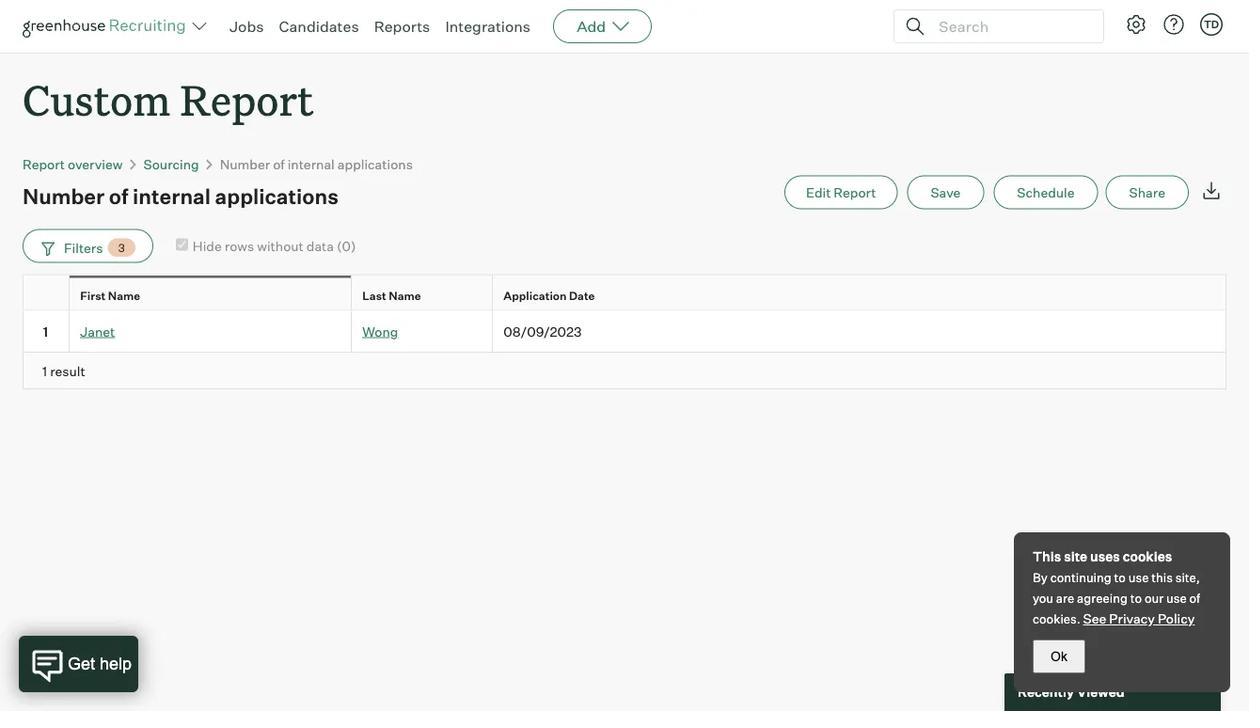 Task type: describe. For each thing, give the bounding box(es) containing it.
ok button
[[1033, 640, 1086, 674]]

recently viewed
[[1018, 684, 1125, 700]]

integrations
[[445, 17, 531, 36]]

recently
[[1018, 684, 1074, 700]]

td button
[[1200, 13, 1223, 36]]

date
[[569, 289, 595, 303]]

are
[[1056, 591, 1075, 606]]

1 for 1
[[43, 323, 48, 340]]

edit report
[[806, 184, 876, 201]]

1 vertical spatial applications
[[215, 183, 339, 209]]

this
[[1033, 548, 1061, 565]]

this
[[1152, 570, 1173, 585]]

continuing
[[1051, 570, 1112, 585]]

download image
[[1200, 179, 1223, 202]]

greenhouse recruiting image
[[23, 15, 192, 38]]

report overview link
[[23, 156, 123, 172]]

share
[[1129, 184, 1166, 201]]

of inside by continuing to use this site, you are agreeing to our use of cookies.
[[1190, 591, 1201, 606]]

janet
[[80, 323, 115, 340]]

row group containing 1
[[23, 311, 1227, 353]]

jobs link
[[230, 17, 264, 36]]

custom
[[23, 72, 170, 127]]

1 cell
[[23, 311, 70, 353]]

1 result
[[42, 363, 85, 379]]

result
[[50, 363, 85, 379]]

edit
[[806, 184, 831, 201]]

name for last name
[[389, 289, 421, 303]]

see
[[1083, 611, 1107, 627]]

1 vertical spatial use
[[1167, 591, 1187, 606]]

save and schedule this report to revisit it! element
[[907, 176, 994, 209]]

site
[[1064, 548, 1088, 565]]

0 vertical spatial number
[[220, 156, 270, 172]]

add
[[577, 17, 606, 36]]

save
[[931, 184, 961, 201]]

schedule button
[[994, 176, 1098, 209]]

by
[[1033, 570, 1048, 585]]

our
[[1145, 591, 1164, 606]]

application date
[[504, 289, 595, 303]]

application
[[504, 289, 567, 303]]

1 horizontal spatial to
[[1131, 591, 1142, 606]]

0 horizontal spatial of
[[109, 183, 128, 209]]

by continuing to use this site, you are agreeing to our use of cookies.
[[1033, 570, 1201, 627]]

wong link
[[362, 323, 398, 340]]

row containing 1
[[23, 311, 1227, 353]]

candidates link
[[279, 17, 359, 36]]

last name column header
[[352, 275, 497, 316]]

overview
[[68, 156, 123, 172]]

integrations link
[[445, 17, 531, 36]]

viewed
[[1077, 684, 1125, 700]]

privacy
[[1110, 611, 1155, 627]]

data
[[306, 238, 334, 254]]



Task type: locate. For each thing, give the bounding box(es) containing it.
1 horizontal spatial internal
[[288, 156, 335, 172]]

1 vertical spatial to
[[1131, 591, 1142, 606]]

add button
[[553, 9, 652, 43]]

1 up 1 result
[[43, 323, 48, 340]]

hide rows without data (0)
[[193, 238, 356, 254]]

use
[[1129, 570, 1149, 585], [1167, 591, 1187, 606]]

row group
[[23, 311, 1227, 353]]

2 vertical spatial report
[[834, 184, 876, 201]]

last name
[[362, 289, 421, 303]]

0 vertical spatial of
[[273, 156, 285, 172]]

0 vertical spatial use
[[1129, 570, 1149, 585]]

janet link
[[80, 323, 115, 340]]

1 name from the left
[[108, 289, 140, 303]]

08/09/2023
[[504, 323, 582, 340]]

to down uses
[[1114, 570, 1126, 585]]

of down site,
[[1190, 591, 1201, 606]]

table
[[23, 274, 1227, 390]]

wong
[[362, 323, 398, 340]]

report left overview
[[23, 156, 65, 172]]

use down 'cookies'
[[1129, 570, 1149, 585]]

2 row from the top
[[23, 311, 1227, 353]]

report down jobs
[[180, 72, 314, 127]]

save button
[[907, 176, 984, 209]]

edit report link
[[785, 176, 898, 209]]

Hide rows without data (0) checkbox
[[176, 239, 188, 251]]

configure image
[[1125, 13, 1148, 36]]

report for custom report
[[180, 72, 314, 127]]

see privacy policy link
[[1083, 611, 1195, 627]]

name
[[108, 289, 140, 303], [389, 289, 421, 303]]

1 vertical spatial report
[[23, 156, 65, 172]]

1 inside cell
[[43, 323, 48, 340]]

1 vertical spatial number of internal applications
[[23, 183, 339, 209]]

of down overview
[[109, 183, 128, 209]]

first name
[[80, 289, 140, 303]]

Search text field
[[934, 13, 1087, 40]]

to
[[1114, 570, 1126, 585], [1131, 591, 1142, 606]]

report overview
[[23, 156, 123, 172]]

jobs
[[230, 17, 264, 36]]

0 horizontal spatial use
[[1129, 570, 1149, 585]]

cookies.
[[1033, 612, 1081, 627]]

internal
[[288, 156, 335, 172], [133, 183, 211, 209]]

number of internal applications link
[[220, 156, 413, 172]]

1 vertical spatial 1
[[42, 363, 47, 379]]

0 vertical spatial applications
[[338, 156, 413, 172]]

1 row from the top
[[23, 274, 1227, 316]]

row down date
[[23, 311, 1227, 353]]

report right edit
[[834, 184, 876, 201]]

rows
[[225, 238, 254, 254]]

1 1 from the top
[[43, 323, 48, 340]]

name right first in the left top of the page
[[108, 289, 140, 303]]

2 horizontal spatial of
[[1190, 591, 1201, 606]]

3
[[118, 241, 125, 255]]

policy
[[1158, 611, 1195, 627]]

reports
[[374, 17, 430, 36]]

1 left result at the bottom
[[42, 363, 47, 379]]

share button
[[1106, 176, 1189, 209]]

row containing first name
[[23, 274, 1227, 316]]

0 horizontal spatial to
[[1114, 570, 1126, 585]]

0 horizontal spatial number
[[23, 183, 105, 209]]

(0)
[[337, 238, 356, 254]]

0 horizontal spatial internal
[[133, 183, 211, 209]]

custom report
[[23, 72, 314, 127]]

applications up hide rows without data (0)
[[215, 183, 339, 209]]

td
[[1204, 18, 1219, 31]]

filters
[[64, 239, 103, 256]]

number of internal applications down the sourcing
[[23, 183, 339, 209]]

first
[[80, 289, 106, 303]]

agreeing
[[1077, 591, 1128, 606]]

1 vertical spatial number
[[23, 183, 105, 209]]

2 1 from the top
[[42, 363, 47, 379]]

2 horizontal spatial report
[[834, 184, 876, 201]]

td button
[[1197, 9, 1227, 40]]

number
[[220, 156, 270, 172], [23, 183, 105, 209]]

name right last
[[389, 289, 421, 303]]

site,
[[1176, 570, 1200, 585]]

row up 08/09/2023
[[23, 274, 1227, 316]]

0 vertical spatial internal
[[288, 156, 335, 172]]

sourcing link
[[144, 156, 199, 172]]

number of internal applications up the data
[[220, 156, 413, 172]]

applications
[[338, 156, 413, 172], [215, 183, 339, 209]]

of up without
[[273, 156, 285, 172]]

0 vertical spatial number of internal applications
[[220, 156, 413, 172]]

1 horizontal spatial use
[[1167, 591, 1187, 606]]

number down report overview
[[23, 183, 105, 209]]

sourcing
[[144, 156, 199, 172]]

1 horizontal spatial report
[[180, 72, 314, 127]]

applications up (0)
[[338, 156, 413, 172]]

number of internal applications
[[220, 156, 413, 172], [23, 183, 339, 209]]

column header
[[23, 275, 73, 316]]

hide
[[193, 238, 222, 254]]

row
[[23, 274, 1227, 316], [23, 311, 1227, 353]]

uses
[[1090, 548, 1120, 565]]

without
[[257, 238, 304, 254]]

schedule
[[1017, 184, 1075, 201]]

use up policy on the bottom right of page
[[1167, 591, 1187, 606]]

of
[[273, 156, 285, 172], [109, 183, 128, 209], [1190, 591, 1201, 606]]

0 vertical spatial report
[[180, 72, 314, 127]]

last
[[362, 289, 386, 303]]

1 vertical spatial internal
[[133, 183, 211, 209]]

this site uses cookies
[[1033, 548, 1172, 565]]

1 horizontal spatial of
[[273, 156, 285, 172]]

0 vertical spatial to
[[1114, 570, 1126, 585]]

0 horizontal spatial report
[[23, 156, 65, 172]]

number right the sourcing
[[220, 156, 270, 172]]

filter image
[[39, 240, 55, 256]]

2 name from the left
[[389, 289, 421, 303]]

1 for 1 result
[[42, 363, 47, 379]]

report
[[180, 72, 314, 127], [23, 156, 65, 172], [834, 184, 876, 201]]

internal down the sourcing
[[133, 183, 211, 209]]

table containing 1
[[23, 274, 1227, 390]]

2 vertical spatial of
[[1190, 591, 1201, 606]]

name for first name
[[108, 289, 140, 303]]

1 horizontal spatial number
[[220, 156, 270, 172]]

1 vertical spatial of
[[109, 183, 128, 209]]

cookies
[[1123, 548, 1172, 565]]

you
[[1033, 591, 1054, 606]]

see privacy policy
[[1083, 611, 1195, 627]]

1
[[43, 323, 48, 340], [42, 363, 47, 379]]

ok
[[1051, 649, 1068, 664]]

report for edit report
[[834, 184, 876, 201]]

0 vertical spatial 1
[[43, 323, 48, 340]]

internal up the data
[[288, 156, 335, 172]]

1 horizontal spatial name
[[389, 289, 421, 303]]

0 horizontal spatial name
[[108, 289, 140, 303]]

reports link
[[374, 17, 430, 36]]

candidates
[[279, 17, 359, 36]]

first name column header
[[70, 275, 356, 316]]

to left the our
[[1131, 591, 1142, 606]]



Task type: vqa. For each thing, say whether or not it's contained in the screenshot.
Show only jobs I'm following option
no



